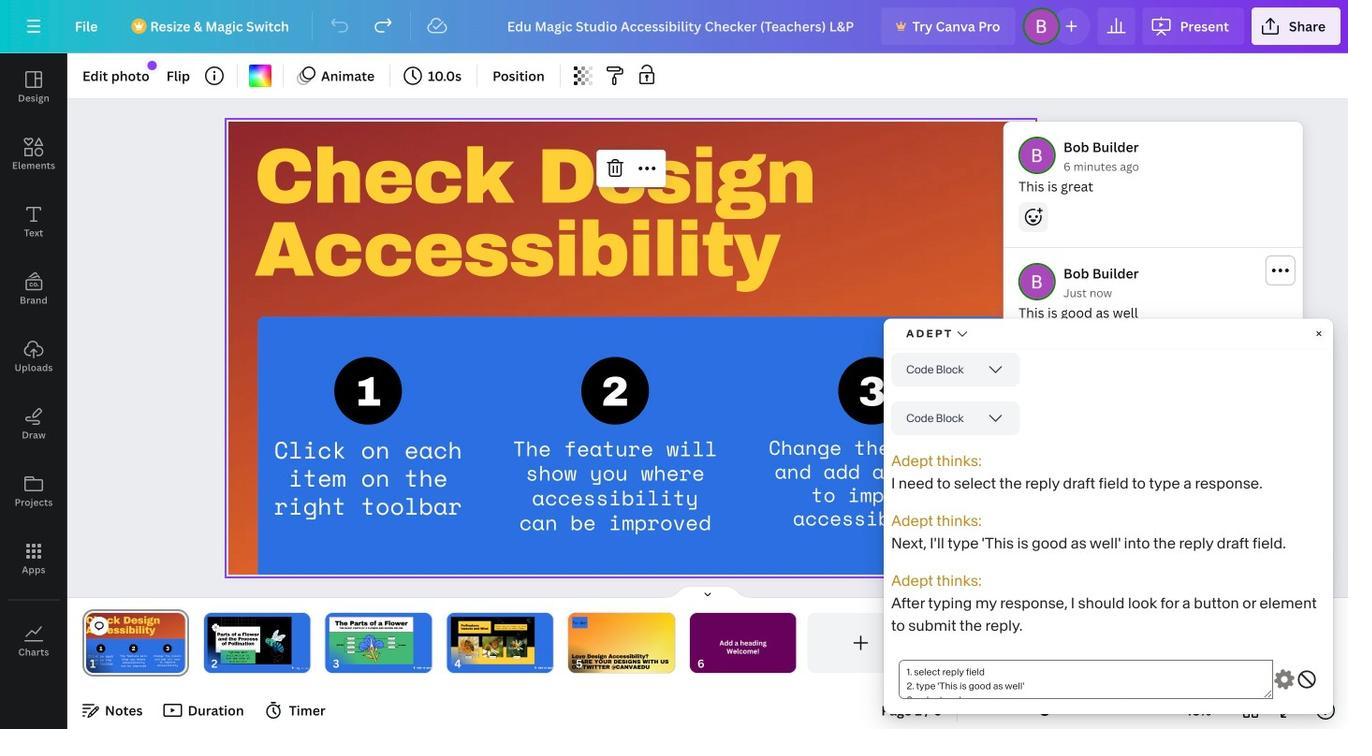 Task type: locate. For each thing, give the bounding box(es) containing it.
Page title text field
[[104, 655, 111, 673]]

Reply draft. Add a reply or @mention. text field
[[1019, 516, 1289, 537]]

page 1 image
[[82, 613, 189, 673]]

hide pages image
[[663, 585, 753, 600]]



Task type: describe. For each thing, give the bounding box(es) containing it.
Design title text field
[[492, 7, 874, 45]]

main menu bar
[[0, 0, 1349, 53]]

Zoom button
[[1168, 696, 1229, 726]]

no colour image
[[249, 65, 272, 87]]

side panel tab list
[[0, 53, 67, 675]]



Task type: vqa. For each thing, say whether or not it's contained in the screenshot.
animated facebook cover
no



